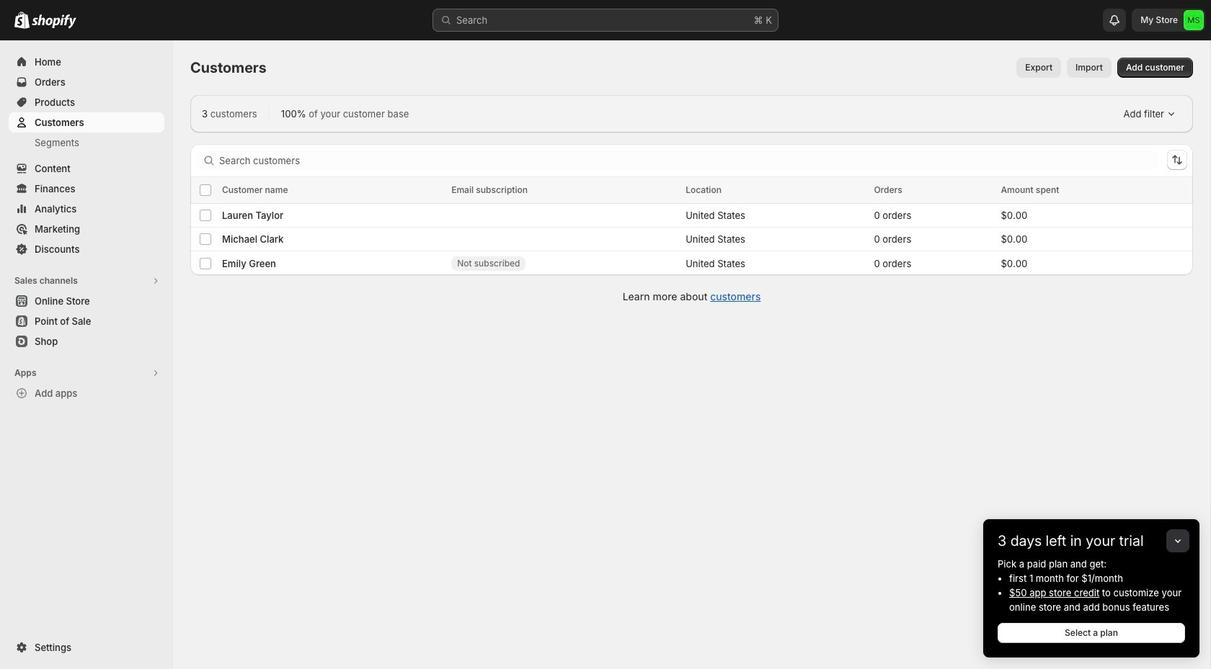 Task type: locate. For each thing, give the bounding box(es) containing it.
1 horizontal spatial shopify image
[[32, 14, 76, 29]]

shopify image
[[14, 12, 30, 29], [32, 14, 76, 29]]

Search customers text field
[[219, 150, 1159, 171]]

0 horizontal spatial shopify image
[[14, 12, 30, 29]]



Task type: vqa. For each thing, say whether or not it's contained in the screenshot.
the rightmost shopify image
yes



Task type: describe. For each thing, give the bounding box(es) containing it.
my store image
[[1184, 10, 1204, 30]]



